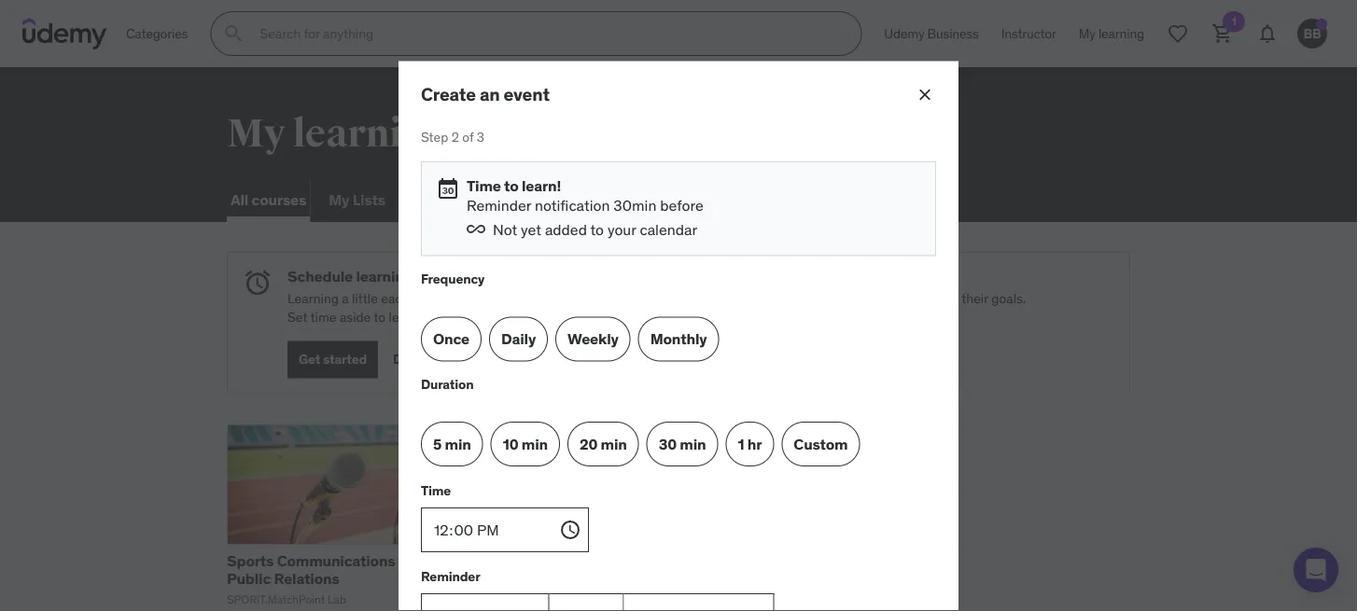 Task type: locate. For each thing, give the bounding box(es) containing it.
0 vertical spatial my
[[227, 109, 286, 158]]

my up all courses
[[227, 109, 286, 158]]

learning up each
[[356, 267, 413, 286]]

time right set at the bottom
[[311, 308, 337, 325]]

min right 10
[[522, 435, 548, 454]]

your
[[608, 220, 636, 239], [566, 308, 591, 325]]

and down day
[[421, 308, 443, 325]]

1 horizontal spatial time
[[416, 267, 448, 286]]

min right 30 on the left of the page
[[680, 435, 706, 454]]

a left habit
[[781, 290, 788, 307]]

and inside schedule learning time learning a little each day adds up. research shows that students who make learning a habit are more likely to reach their goals. set time aside to learn and get reminders using your learning scheduler.
[[421, 308, 443, 325]]

a left little
[[342, 290, 349, 307]]

1 a from the left
[[342, 290, 349, 307]]

time inside 'time to learn! reminder notification 30min before'
[[467, 177, 501, 196]]

all courses link
[[227, 177, 310, 222]]

30
[[659, 435, 677, 454]]

learning down that
[[594, 308, 641, 325]]

learning up not yet added to your calendar
[[571, 190, 632, 209]]

of
[[462, 129, 474, 146]]

who
[[668, 290, 692, 307]]

business
[[928, 25, 979, 42]]

0 vertical spatial your
[[608, 220, 636, 239]]

0 horizontal spatial time
[[421, 483, 451, 499]]

1 vertical spatial your
[[566, 308, 591, 325]]

1 vertical spatial my
[[329, 190, 349, 209]]

1 horizontal spatial learning
[[571, 190, 632, 209]]

medium image
[[437, 177, 459, 200]]

learn
[[389, 308, 418, 325]]

archived
[[487, 190, 548, 209]]

1 horizontal spatial a
[[781, 290, 788, 307]]

a
[[342, 290, 349, 307], [781, 290, 788, 307]]

0 horizontal spatial time
[[311, 308, 337, 325]]

yet
[[521, 220, 542, 239]]

2 min from the left
[[522, 435, 548, 454]]

schedule
[[288, 267, 353, 286]]

time right medium icon
[[467, 177, 501, 196]]

relations
[[274, 570, 340, 589]]

0 vertical spatial learning
[[571, 190, 632, 209]]

0 horizontal spatial a
[[342, 290, 349, 307]]

0 vertical spatial time
[[467, 177, 501, 196]]

to left learn!
[[504, 177, 519, 196]]

step 2 of 3
[[421, 129, 485, 146]]

1 horizontal spatial your
[[608, 220, 636, 239]]

and inside sports communications and public relations sporit.matchpoint lab
[[399, 552, 425, 571]]

learning down schedule
[[288, 290, 339, 307]]

and right communications
[[399, 552, 425, 571]]

and
[[421, 308, 443, 325], [399, 552, 425, 571]]

time
[[467, 177, 501, 196], [421, 483, 451, 499]]

learning
[[571, 190, 632, 209], [288, 290, 339, 307]]

added
[[545, 220, 587, 239]]

create an event dialog
[[399, 61, 959, 612]]

make
[[695, 290, 727, 307]]

Time time field
[[421, 508, 582, 553]]

before
[[660, 196, 704, 215]]

sports communications and public relations sporit.matchpoint lab
[[227, 552, 425, 607]]

10 min
[[503, 435, 548, 454]]

custom
[[794, 435, 848, 454]]

1
[[738, 435, 745, 454]]

reminder
[[467, 196, 531, 215], [421, 568, 480, 585]]

min for 30 min
[[680, 435, 706, 454]]

reminder inside 'time to learn! reminder notification 30min before'
[[467, 196, 531, 215]]

5 min
[[433, 435, 471, 454]]

learning inside schedule learning time learning a little each day adds up. research shows that students who make learning a habit are more likely to reach their goals. set time aside to learn and get reminders using your learning scheduler.
[[288, 290, 339, 307]]

0 vertical spatial time
[[416, 267, 448, 286]]

time
[[416, 267, 448, 286], [311, 308, 337, 325]]

1 min from the left
[[445, 435, 471, 454]]

1 vertical spatial time
[[421, 483, 451, 499]]

min right 20
[[601, 435, 627, 454]]

once
[[433, 329, 470, 349]]

scheduler.
[[645, 308, 704, 325]]

min for 10 min
[[522, 435, 548, 454]]

tools
[[635, 190, 670, 209]]

public
[[227, 570, 271, 589]]

my left lists
[[329, 190, 349, 209]]

0 horizontal spatial my
[[227, 109, 286, 158]]

time down 5
[[421, 483, 451, 499]]

1 vertical spatial and
[[399, 552, 425, 571]]

all
[[231, 190, 249, 209]]

4 min from the left
[[680, 435, 706, 454]]

frequency
[[421, 270, 485, 287]]

courses
[[252, 190, 306, 209]]

udemy business link
[[873, 11, 990, 56]]

up.
[[468, 290, 486, 307]]

0 horizontal spatial your
[[566, 308, 591, 325]]

reminders
[[469, 308, 528, 325]]

udemy business
[[885, 25, 979, 42]]

archived link
[[483, 177, 552, 222]]

your down the shows
[[566, 308, 591, 325]]

1 horizontal spatial my
[[329, 190, 349, 209]]

reminder down time time field
[[421, 568, 480, 585]]

to
[[504, 177, 519, 196], [591, 220, 604, 239], [911, 290, 923, 307], [374, 308, 386, 325]]

3 min from the left
[[601, 435, 627, 454]]

that
[[587, 290, 610, 307]]

get started
[[299, 351, 367, 368]]

time for time
[[421, 483, 451, 499]]

my learning
[[227, 109, 449, 158]]

submit search image
[[223, 22, 245, 45]]

learning
[[293, 109, 449, 158], [356, 267, 413, 286], [730, 290, 778, 307], [594, 308, 641, 325]]

started
[[323, 351, 367, 368]]

1 vertical spatial learning
[[288, 290, 339, 307]]

0 vertical spatial reminder
[[467, 196, 531, 215]]

time up day
[[416, 267, 448, 286]]

None number field
[[549, 594, 624, 612]]

aside
[[340, 308, 371, 325]]

weekly
[[568, 329, 619, 349]]

monthly
[[651, 329, 707, 349]]

hr
[[748, 435, 762, 454]]

little
[[352, 290, 378, 307]]

udemy image
[[22, 18, 107, 49]]

your inside schedule learning time learning a little each day adds up. research shows that students who make learning a habit are more likely to reach their goals. set time aside to learn and get reminders using your learning scheduler.
[[566, 308, 591, 325]]

set
[[288, 308, 308, 325]]

0 vertical spatial and
[[421, 308, 443, 325]]

my
[[227, 109, 286, 158], [329, 190, 349, 209]]

instructor link
[[990, 11, 1068, 56]]

more
[[845, 290, 876, 307]]

adds
[[436, 290, 465, 307]]

schedule learning time learning a little each day adds up. research shows that students who make learning a habit are more likely to reach their goals. set time aside to learn and get reminders using your learning scheduler.
[[288, 267, 1026, 325]]

20
[[580, 435, 598, 454]]

dismiss
[[393, 351, 441, 368]]

min
[[445, 435, 471, 454], [522, 435, 548, 454], [601, 435, 627, 454], [680, 435, 706, 454]]

1 horizontal spatial time
[[467, 177, 501, 196]]

udemy
[[885, 25, 925, 42]]

my for my learning
[[227, 109, 286, 158]]

your down 30min
[[608, 220, 636, 239]]

likely
[[879, 290, 908, 307]]

create an event
[[421, 83, 550, 105]]

reminder up not
[[467, 196, 531, 215]]

min right 5
[[445, 435, 471, 454]]

learning right make
[[730, 290, 778, 307]]

0 horizontal spatial learning
[[288, 290, 339, 307]]



Task type: vqa. For each thing, say whether or not it's contained in the screenshot.
2nd xsmall image from the top
no



Task type: describe. For each thing, give the bounding box(es) containing it.
my lists
[[329, 190, 386, 209]]

to right added
[[591, 220, 604, 239]]

sports communications and public relations link
[[227, 552, 425, 589]]

create
[[421, 83, 476, 105]]

2
[[452, 129, 459, 146]]

goals.
[[992, 290, 1026, 307]]

learning tools link
[[567, 177, 673, 222]]

all courses
[[231, 190, 306, 209]]

using
[[531, 308, 563, 325]]

1 vertical spatial time
[[311, 308, 337, 325]]

event
[[504, 83, 550, 105]]

time for time to learn! reminder notification 30min before
[[467, 177, 501, 196]]

communications
[[277, 552, 395, 571]]

none number field inside create an event dialog
[[549, 594, 624, 612]]

5
[[433, 435, 442, 454]]

not
[[493, 220, 517, 239]]

wishlist link
[[404, 177, 468, 222]]

sports
[[227, 552, 274, 571]]

shows
[[547, 290, 584, 307]]

3
[[477, 129, 485, 146]]

an
[[480, 83, 500, 105]]

2 a from the left
[[781, 290, 788, 307]]

habit
[[791, 290, 821, 307]]

each
[[381, 290, 409, 307]]

1 vertical spatial reminder
[[421, 568, 480, 585]]

get
[[299, 351, 320, 368]]

are
[[824, 290, 842, 307]]

my lists link
[[325, 177, 389, 222]]

time to learn! reminder notification 30min before
[[467, 177, 704, 215]]

get started button
[[288, 341, 378, 379]]

calendar
[[640, 220, 698, 239]]

get
[[446, 308, 466, 325]]

to down little
[[374, 308, 386, 325]]

lists
[[353, 190, 386, 209]]

daily
[[501, 329, 536, 349]]

learning up lists
[[293, 109, 449, 158]]

students
[[613, 290, 665, 307]]

sporit.matchpoint
[[227, 593, 325, 607]]

close modal image
[[916, 85, 935, 104]]

their
[[962, 290, 989, 307]]

reach
[[926, 290, 959, 307]]

10
[[503, 435, 519, 454]]

min for 20 min
[[601, 435, 627, 454]]

to inside 'time to learn! reminder notification 30min before'
[[504, 177, 519, 196]]

30 min
[[659, 435, 706, 454]]

to right likely
[[911, 290, 923, 307]]

not yet added to your calendar
[[493, 220, 698, 239]]

1 hr
[[738, 435, 762, 454]]

20 min
[[580, 435, 627, 454]]

lab
[[328, 593, 346, 607]]

notification
[[535, 196, 610, 215]]

dismiss button
[[393, 341, 441, 379]]

step
[[421, 129, 448, 146]]

wishlist
[[408, 190, 464, 209]]

day
[[413, 290, 433, 307]]

my for my lists
[[329, 190, 349, 209]]

your inside create an event dialog
[[608, 220, 636, 239]]

small image
[[467, 220, 486, 239]]

instructor
[[1002, 25, 1057, 42]]

research
[[489, 290, 544, 307]]

learning tools
[[571, 190, 670, 209]]

30min
[[614, 196, 657, 215]]

learn!
[[522, 177, 561, 196]]

min for 5 min
[[445, 435, 471, 454]]

duration
[[421, 376, 474, 393]]



